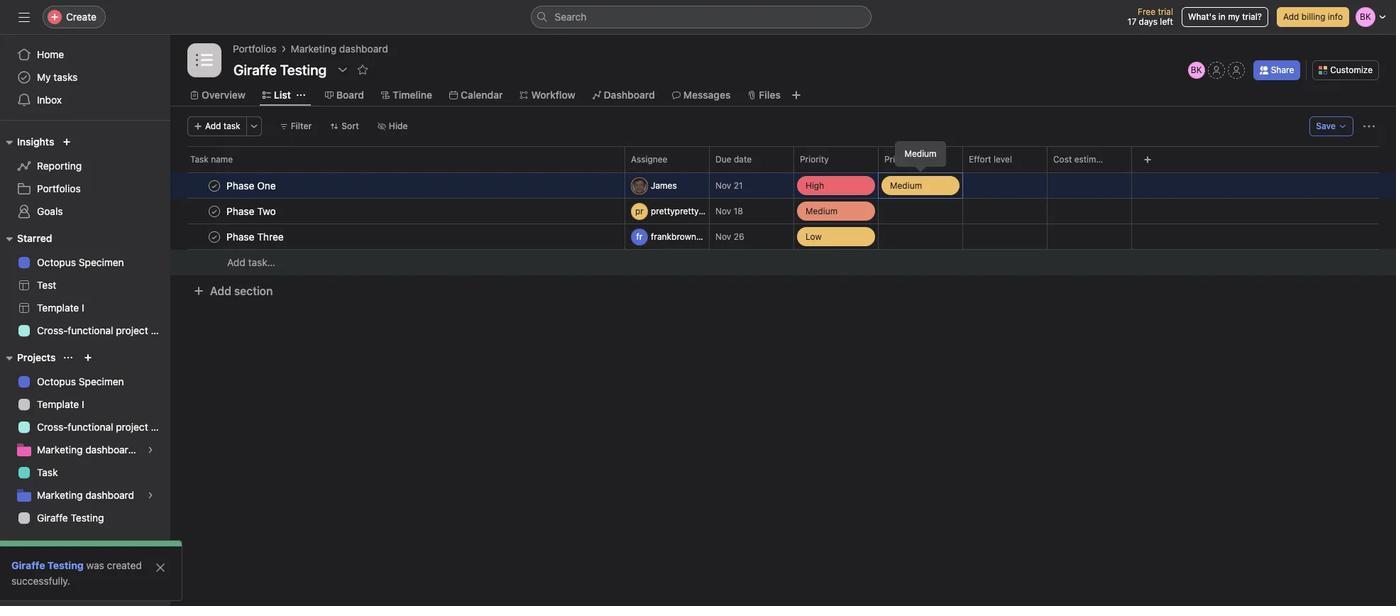 Task type: vqa. For each thing, say whether or not it's contained in the screenshot.
functional corresponding to first Cross-functional project plan link
yes



Task type: describe. For each thing, give the bounding box(es) containing it.
list
[[274, 89, 291, 101]]

cost estimate
[[1054, 154, 1109, 165]]

low
[[806, 231, 822, 242]]

effort level
[[969, 154, 1013, 165]]

assignee
[[631, 154, 668, 165]]

share button
[[1254, 60, 1301, 80]]

ja
[[635, 180, 644, 191]]

more actions image
[[250, 122, 258, 131]]

add billing info
[[1284, 11, 1343, 22]]

add task… row
[[170, 249, 1397, 275]]

priority for priority 1
[[885, 154, 914, 165]]

17
[[1128, 16, 1137, 27]]

customize
[[1331, 65, 1373, 75]]

tab actions image
[[297, 91, 305, 99]]

row containing fr
[[170, 224, 1397, 250]]

projects element
[[0, 345, 170, 533]]

sort
[[342, 121, 359, 131]]

task…
[[248, 256, 275, 268]]

26
[[734, 231, 744, 242]]

pr
[[636, 206, 644, 216]]

1 vertical spatial giraffe
[[11, 559, 45, 572]]

board link
[[325, 87, 364, 103]]

template for second template i link
[[37, 398, 79, 410]]

calendar
[[461, 89, 503, 101]]

completed checkbox for fr
[[206, 228, 223, 245]]

0 vertical spatial portfolios link
[[233, 41, 277, 57]]

my workspace link
[[9, 558, 162, 581]]

inbox
[[37, 94, 62, 106]]

priority for priority
[[800, 154, 829, 165]]

task for task name
[[190, 154, 209, 165]]

list link
[[263, 87, 291, 103]]

1 horizontal spatial marketing dashboard
[[291, 43, 388, 55]]

add field image
[[1144, 155, 1152, 164]]

more actions image
[[1364, 121, 1375, 132]]

create
[[66, 11, 97, 23]]

was
[[86, 559, 104, 572]]

octopus specimen for template i
[[37, 376, 124, 388]]

trial
[[1158, 6, 1174, 17]]

cross-functional project plan link inside starred element
[[9, 320, 170, 342]]

left
[[1160, 16, 1174, 27]]

dashboard
[[604, 89, 655, 101]]

completed image for pr
[[206, 203, 223, 220]]

free trial 17 days left
[[1128, 6, 1174, 27]]

my tasks
[[37, 71, 78, 83]]

medium for "medium" tooltip
[[905, 148, 937, 159]]

octopus for starred
[[37, 256, 76, 268]]

global element
[[0, 35, 170, 120]]

add task button
[[187, 116, 247, 136]]

giraffe inside projects element
[[37, 512, 68, 524]]

add for add billing info
[[1284, 11, 1300, 22]]

search list box
[[531, 6, 872, 28]]

sort button
[[324, 116, 366, 136]]

my for my tasks
[[37, 71, 51, 83]]

billing
[[1302, 11, 1326, 22]]

new project or portfolio image
[[84, 354, 93, 362]]

dashboards
[[85, 444, 139, 456]]

1 vertical spatial marketing dashboard link
[[9, 484, 162, 507]]

see details, marketing dashboards image
[[146, 446, 155, 454]]

insights
[[17, 136, 54, 148]]

— button for low
[[879, 224, 963, 250]]

projects
[[17, 351, 56, 364]]

teams element
[[0, 533, 170, 584]]

name
[[211, 154, 233, 165]]

board
[[336, 89, 364, 101]]

marketing dashboards
[[37, 444, 139, 456]]

task link
[[9, 462, 162, 484]]

add for add section
[[210, 285, 231, 298]]

nov for nov 26
[[716, 231, 732, 242]]

hide button
[[371, 116, 414, 136]]

— text field for high
[[1054, 181, 1132, 192]]

what's in my trial?
[[1189, 11, 1262, 22]]

— button for medium
[[879, 198, 963, 224]]

— inside dropdown button
[[972, 181, 978, 190]]

medium button
[[879, 173, 963, 198]]

1
[[916, 154, 920, 165]]

date
[[734, 154, 752, 165]]

what's in my trial? button
[[1182, 7, 1269, 27]]

2 project from the top
[[116, 421, 148, 433]]

goals link
[[9, 200, 162, 223]]

octopus specimen link for template i
[[9, 371, 162, 393]]

row containing pr
[[170, 198, 1397, 224]]

portfolios link inside insights element
[[9, 178, 162, 200]]

add billing info button
[[1277, 7, 1350, 27]]

customize button
[[1313, 60, 1380, 80]]

see details, marketing dashboard image
[[146, 491, 155, 500]]

home
[[37, 48, 64, 60]]

tasks
[[53, 71, 78, 83]]

days
[[1139, 16, 1158, 27]]

list image
[[196, 52, 213, 69]]

cost
[[1054, 154, 1072, 165]]

calendar link
[[449, 87, 503, 103]]

starred
[[17, 232, 52, 244]]

cross-functional project plan inside starred element
[[37, 324, 170, 337]]

files
[[759, 89, 781, 101]]

cross-functional project plan link inside projects element
[[9, 416, 170, 439]]

completed checkbox for ja
[[206, 177, 223, 194]]

add tab image
[[791, 89, 802, 101]]

info
[[1328, 11, 1343, 22]]

timeline
[[393, 89, 432, 101]]

1 vertical spatial giraffe testing link
[[11, 559, 84, 572]]

workflow link
[[520, 87, 576, 103]]

medium for medium dropdown button
[[890, 180, 922, 191]]

task name
[[190, 154, 233, 165]]

filter
[[291, 121, 312, 131]]

octopus specimen link for test
[[9, 251, 162, 274]]

filter button
[[273, 116, 318, 136]]

marketing dashboard inside projects element
[[37, 489, 134, 501]]

0 vertical spatial giraffe testing link
[[9, 507, 162, 530]]

cross- inside starred element
[[37, 324, 68, 337]]

show options, current sort, top image
[[64, 354, 73, 362]]

medium tooltip
[[896, 142, 945, 170]]

add task…
[[227, 256, 275, 268]]

invite button
[[14, 575, 75, 601]]

overview
[[202, 89, 246, 101]]

level
[[994, 154, 1013, 165]]

dashboard inside projects element
[[85, 489, 134, 501]]

plan inside projects element
[[151, 421, 170, 433]]

insights element
[[0, 129, 170, 226]]

octopus for projects
[[37, 376, 76, 388]]

low button
[[795, 224, 878, 249]]

goals
[[37, 205, 63, 217]]

messages
[[684, 89, 731, 101]]

— text field for low
[[1054, 232, 1132, 243]]

messages link
[[672, 87, 731, 103]]

2 template i link from the top
[[9, 393, 162, 416]]

hide
[[389, 121, 408, 131]]

header untitled section tree grid
[[170, 173, 1397, 275]]

0 horizontal spatial show options image
[[337, 64, 349, 75]]

search button
[[531, 6, 872, 28]]

team button
[[0, 537, 42, 554]]



Task type: locate. For each thing, give the bounding box(es) containing it.
1 vertical spatial cross-functional project plan link
[[9, 416, 170, 439]]

octopus specimen inside starred element
[[37, 256, 124, 268]]

1 vertical spatial plan
[[151, 421, 170, 433]]

3 — text field from the top
[[1054, 232, 1132, 243]]

2 vertical spatial nov
[[716, 231, 732, 242]]

reporting link
[[9, 155, 162, 178]]

completed checkbox down completed checkbox
[[206, 228, 223, 245]]

octopus specimen inside projects element
[[37, 376, 124, 388]]

2 vertical spatial —
[[888, 233, 894, 241]]

projects button
[[0, 349, 56, 366]]

1 vertical spatial cross-functional project plan
[[37, 421, 170, 433]]

1 horizontal spatial task
[[190, 154, 209, 165]]

completed image for fr
[[206, 228, 223, 245]]

my inside global element
[[37, 71, 51, 83]]

0 vertical spatial task
[[190, 154, 209, 165]]

nov left the '18'
[[716, 206, 732, 217]]

0 vertical spatial giraffe testing
[[37, 512, 104, 524]]

test link
[[9, 274, 162, 297]]

— down effort
[[972, 181, 978, 190]]

0 vertical spatial octopus specimen link
[[9, 251, 162, 274]]

functional up marketing dashboards
[[68, 421, 113, 433]]

0 vertical spatial octopus
[[37, 256, 76, 268]]

functional inside projects element
[[68, 421, 113, 433]]

1 project from the top
[[116, 324, 148, 337]]

1 vertical spatial show options image
[[943, 155, 951, 164]]

1 horizontal spatial marketing dashboard link
[[291, 41, 388, 57]]

specimen down new project or portfolio image
[[79, 376, 124, 388]]

0 horizontal spatial priority
[[800, 154, 829, 165]]

specimen inside starred element
[[79, 256, 124, 268]]

1 vertical spatial portfolios link
[[9, 178, 162, 200]]

0 vertical spatial — text field
[[1054, 181, 1132, 192]]

files link
[[748, 87, 781, 103]]

1 priority from the left
[[800, 154, 829, 165]]

2 plan from the top
[[151, 421, 170, 433]]

octopus specimen
[[37, 256, 124, 268], [37, 376, 124, 388]]

marketing dashboard link
[[291, 41, 388, 57], [9, 484, 162, 507]]

medium down high
[[806, 206, 838, 216]]

medium inside dropdown button
[[890, 180, 922, 191]]

marketing dashboard
[[291, 43, 388, 55], [37, 489, 134, 501]]

completed image inside 'phase three' cell
[[206, 228, 223, 245]]

2 vertical spatial — text field
[[1054, 232, 1132, 243]]

1 vertical spatial specimen
[[79, 376, 124, 388]]

functional up new project or portfolio image
[[68, 324, 113, 337]]

marketing up task link on the bottom of page
[[37, 444, 83, 456]]

show options image right 1 on the top right of the page
[[943, 155, 951, 164]]

priority 1
[[885, 154, 920, 165]]

0 horizontal spatial task
[[37, 466, 58, 479]]

Completed checkbox
[[206, 177, 223, 194], [206, 228, 223, 245]]

Completed checkbox
[[206, 203, 223, 220]]

medium inside tooltip
[[905, 148, 937, 159]]

1 cross-functional project plan link from the top
[[9, 320, 170, 342]]

phase three cell
[[170, 224, 626, 250]]

medium up medium dropdown button
[[905, 148, 937, 159]]

add to starred image
[[357, 64, 369, 75]]

effort
[[969, 154, 992, 165]]

giraffe testing up successfully.
[[11, 559, 84, 572]]

marketing for marketing dashboards link
[[37, 444, 83, 456]]

template for first template i link from the top
[[37, 302, 79, 314]]

1 horizontal spatial portfolios link
[[233, 41, 277, 57]]

Phase Two text field
[[224, 204, 280, 218]]

1 cross- from the top
[[37, 324, 68, 337]]

create button
[[43, 6, 106, 28]]

— right low popup button
[[888, 233, 894, 241]]

portfolios inside the "portfolios" "link"
[[37, 182, 81, 195]]

nov for nov 21
[[716, 180, 732, 191]]

1 horizontal spatial portfolios
[[233, 43, 277, 55]]

0 vertical spatial functional
[[68, 324, 113, 337]]

0 horizontal spatial marketing dashboard link
[[9, 484, 162, 507]]

my inside teams 'element'
[[37, 563, 51, 575]]

0 vertical spatial plan
[[151, 324, 170, 337]]

giraffe testing link up successfully.
[[11, 559, 84, 572]]

2 priority from the left
[[885, 154, 914, 165]]

1 vertical spatial template i link
[[9, 393, 162, 416]]

1 specimen from the top
[[79, 256, 124, 268]]

0 vertical spatial project
[[116, 324, 148, 337]]

nov 21
[[716, 180, 743, 191]]

octopus up test
[[37, 256, 76, 268]]

add for add task
[[205, 121, 221, 131]]

1 plan from the top
[[151, 324, 170, 337]]

1 vertical spatial octopus
[[37, 376, 76, 388]]

task for task
[[37, 466, 58, 479]]

— for low
[[888, 233, 894, 241]]

my workspace
[[37, 563, 103, 575]]

plan
[[151, 324, 170, 337], [151, 421, 170, 433]]

0 vertical spatial octopus specimen
[[37, 256, 124, 268]]

2 specimen from the top
[[79, 376, 124, 388]]

2 my from the top
[[37, 563, 51, 575]]

0 vertical spatial my
[[37, 71, 51, 83]]

1 vertical spatial — text field
[[1054, 207, 1132, 217]]

save button
[[1310, 116, 1354, 136]]

1 octopus specimen from the top
[[37, 256, 124, 268]]

project down "test" link
[[116, 324, 148, 337]]

completed checkbox up completed checkbox
[[206, 177, 223, 194]]

2 — text field from the top
[[1054, 207, 1132, 217]]

template inside starred element
[[37, 302, 79, 314]]

nov left 21
[[716, 180, 732, 191]]

template down show options, current sort, top image
[[37, 398, 79, 410]]

add section
[[210, 285, 273, 298]]

pr button
[[631, 203, 706, 220]]

add left task
[[205, 121, 221, 131]]

1 vertical spatial octopus specimen link
[[9, 371, 162, 393]]

completed image inside phase two cell
[[206, 203, 223, 220]]

cross-functional project plan up new project or portfolio image
[[37, 324, 170, 337]]

testing inside projects element
[[71, 512, 104, 524]]

0 horizontal spatial dashboard
[[85, 489, 134, 501]]

cross- up "projects"
[[37, 324, 68, 337]]

1 vertical spatial completed image
[[206, 228, 223, 245]]

specimen up "test" link
[[79, 256, 124, 268]]

nov left the 26
[[716, 231, 732, 242]]

0 vertical spatial nov
[[716, 180, 732, 191]]

project up see details, marketing dashboards icon
[[116, 421, 148, 433]]

add left 'billing'
[[1284, 11, 1300, 22]]

portfolios link down reporting
[[9, 178, 162, 200]]

1 vertical spatial task
[[37, 466, 58, 479]]

nov for nov 18
[[716, 206, 732, 217]]

0 vertical spatial template i link
[[9, 297, 162, 320]]

hide sidebar image
[[18, 11, 30, 23]]

cross-functional project plan up dashboards
[[37, 421, 170, 433]]

my up invite
[[37, 563, 51, 575]]

1 template i link from the top
[[9, 297, 162, 320]]

marketing up tab actions image
[[291, 43, 337, 55]]

dashboard
[[339, 43, 388, 55], [85, 489, 134, 501]]

james
[[651, 180, 677, 191]]

task inside projects element
[[37, 466, 58, 479]]

2 cross-functional project plan from the top
[[37, 421, 170, 433]]

reporting
[[37, 160, 82, 172]]

1 — text field from the top
[[1054, 181, 1132, 192]]

testing
[[71, 512, 104, 524], [48, 559, 84, 572]]

0 horizontal spatial portfolios link
[[9, 178, 162, 200]]

0 vertical spatial template i
[[37, 302, 84, 314]]

task
[[224, 121, 240, 131]]

specimen
[[79, 256, 124, 268], [79, 376, 124, 388]]

1 horizontal spatial show options image
[[943, 155, 951, 164]]

0 vertical spatial testing
[[71, 512, 104, 524]]

fr
[[637, 231, 643, 242]]

marketing down task link on the bottom of page
[[37, 489, 83, 501]]

add section button
[[187, 278, 279, 304]]

medium for medium popup button
[[806, 206, 838, 216]]

0 vertical spatial marketing dashboard link
[[291, 41, 388, 57]]

1 vertical spatial portfolios
[[37, 182, 81, 195]]

my left tasks
[[37, 71, 51, 83]]

add left the section
[[210, 285, 231, 298]]

1 octopus specimen link from the top
[[9, 251, 162, 274]]

cross-functional project plan link
[[9, 320, 170, 342], [9, 416, 170, 439]]

template i link down test
[[9, 297, 162, 320]]

1 vertical spatial completed checkbox
[[206, 228, 223, 245]]

2 octopus from the top
[[37, 376, 76, 388]]

marketing dashboard link down marketing dashboards link
[[9, 484, 162, 507]]

due date
[[716, 154, 752, 165]]

octopus
[[37, 256, 76, 268], [37, 376, 76, 388]]

portfolios link up list link on the top left of the page
[[233, 41, 277, 57]]

workflow
[[531, 89, 576, 101]]

1 template from the top
[[37, 302, 79, 314]]

dashboard up add to starred icon
[[339, 43, 388, 55]]

3 nov from the top
[[716, 231, 732, 242]]

octopus inside starred element
[[37, 256, 76, 268]]

team
[[17, 539, 42, 551]]

timeline link
[[381, 87, 432, 103]]

cross-functional project plan link up new project or portfolio image
[[9, 320, 170, 342]]

test
[[37, 279, 56, 291]]

0 vertical spatial specimen
[[79, 256, 124, 268]]

phase two cell
[[170, 198, 626, 224]]

starred element
[[0, 226, 170, 345]]

marketing for bottommost marketing dashboard link
[[37, 489, 83, 501]]

1 template i from the top
[[37, 302, 84, 314]]

completed checkbox inside 'phase three' cell
[[206, 228, 223, 245]]

0 vertical spatial marketing dashboard
[[291, 43, 388, 55]]

giraffe up successfully.
[[11, 559, 45, 572]]

giraffe testing link up teams 'element'
[[9, 507, 162, 530]]

octopus specimen link down new project or portfolio image
[[9, 371, 162, 393]]

Phase One text field
[[224, 179, 280, 193]]

overview link
[[190, 87, 246, 103]]

1 vertical spatial octopus specimen
[[37, 376, 124, 388]]

my for my workspace
[[37, 563, 51, 575]]

add inside 'row'
[[227, 256, 246, 268]]

— text field
[[1054, 181, 1132, 192], [1054, 207, 1132, 217], [1054, 232, 1132, 243]]

template down test
[[37, 302, 79, 314]]

my
[[37, 71, 51, 83], [37, 563, 51, 575]]

1 completed image from the top
[[206, 203, 223, 220]]

completed checkbox inside phase one cell
[[206, 177, 223, 194]]

show options image left add to starred icon
[[337, 64, 349, 75]]

row containing ja
[[170, 173, 1397, 199]]

1 nov from the top
[[716, 180, 732, 191]]

template i link up marketing dashboards
[[9, 393, 162, 416]]

cross-functional project plan inside projects element
[[37, 421, 170, 433]]

nov 26
[[716, 231, 744, 242]]

marketing dashboards link
[[9, 439, 162, 462]]

nov
[[716, 180, 732, 191], [716, 206, 732, 217], [716, 231, 732, 242]]

1 completed checkbox from the top
[[206, 177, 223, 194]]

21
[[734, 180, 743, 191]]

template i inside starred element
[[37, 302, 84, 314]]

project inside starred element
[[116, 324, 148, 337]]

save
[[1317, 121, 1336, 131]]

i up marketing dashboards
[[82, 398, 84, 410]]

1 vertical spatial functional
[[68, 421, 113, 433]]

1 vertical spatial giraffe testing
[[11, 559, 84, 572]]

1 octopus from the top
[[37, 256, 76, 268]]

1 horizontal spatial dashboard
[[339, 43, 388, 55]]

row containing task name
[[170, 146, 1397, 173]]

show options image
[[337, 64, 349, 75], [943, 155, 951, 164]]

starred button
[[0, 230, 52, 247]]

add task
[[205, 121, 240, 131]]

1 i from the top
[[82, 302, 84, 314]]

invite
[[40, 582, 65, 594]]

0 vertical spatial cross-functional project plan link
[[9, 320, 170, 342]]

— for medium
[[888, 207, 894, 215]]

template i down show options, current sort, top image
[[37, 398, 84, 410]]

completed image down completed checkbox
[[206, 228, 223, 245]]

giraffe testing up teams 'element'
[[37, 512, 104, 524]]

bk
[[1191, 65, 1202, 75]]

task left 'name'
[[190, 154, 209, 165]]

marketing dashboard up add to starred icon
[[291, 43, 388, 55]]

1 — button from the top
[[879, 198, 963, 224]]

giraffe testing inside projects element
[[37, 512, 104, 524]]

0 vertical spatial marketing
[[291, 43, 337, 55]]

2 template from the top
[[37, 398, 79, 410]]

18
[[734, 206, 743, 217]]

0 vertical spatial cross-
[[37, 324, 68, 337]]

octopus specimen link
[[9, 251, 162, 274], [9, 371, 162, 393]]

1 vertical spatial —
[[888, 207, 894, 215]]

1 vertical spatial medium
[[890, 180, 922, 191]]

octopus specimen down new project or portfolio image
[[37, 376, 124, 388]]

1 vertical spatial project
[[116, 421, 148, 433]]

2 functional from the top
[[68, 421, 113, 433]]

None text field
[[230, 57, 330, 82]]

new image
[[63, 138, 71, 146]]

template i down test
[[37, 302, 84, 314]]

2 cross- from the top
[[37, 421, 68, 433]]

phase one cell
[[170, 173, 626, 199]]

medium inside popup button
[[806, 206, 838, 216]]

0 vertical spatial —
[[972, 181, 978, 190]]

0 vertical spatial giraffe
[[37, 512, 68, 524]]

cross-functional project plan link up marketing dashboards
[[9, 416, 170, 439]]

my tasks link
[[9, 66, 162, 89]]

octopus down show options, current sort, top image
[[37, 376, 76, 388]]

add for add task…
[[227, 256, 246, 268]]

octopus specimen link up test
[[9, 251, 162, 274]]

was created successfully.
[[11, 559, 142, 587]]

dashboard down task link on the bottom of page
[[85, 489, 134, 501]]

2 octopus specimen link from the top
[[9, 371, 162, 393]]

workspace
[[53, 563, 103, 575]]

plan inside starred element
[[151, 324, 170, 337]]

2 completed checkbox from the top
[[206, 228, 223, 245]]

2 completed image from the top
[[206, 228, 223, 245]]

bk button
[[1188, 62, 1205, 79]]

successfully.
[[11, 575, 70, 587]]

high
[[806, 180, 825, 191]]

cross- inside projects element
[[37, 421, 68, 433]]

high button
[[795, 173, 878, 198]]

what's
[[1189, 11, 1217, 22]]

giraffe up team
[[37, 512, 68, 524]]

marketing dashboard down task link on the bottom of page
[[37, 489, 134, 501]]

1 my from the top
[[37, 71, 51, 83]]

completed image
[[206, 177, 223, 194]]

cross- up marketing dashboards link
[[37, 421, 68, 433]]

specimen inside projects element
[[79, 376, 124, 388]]

completed image down completed image
[[206, 203, 223, 220]]

0 horizontal spatial portfolios
[[37, 182, 81, 195]]

close image
[[155, 562, 166, 574]]

completed image
[[206, 203, 223, 220], [206, 228, 223, 245]]

i inside projects element
[[82, 398, 84, 410]]

home link
[[9, 43, 162, 66]]

0 vertical spatial show options image
[[337, 64, 349, 75]]

created
[[107, 559, 142, 572]]

1 cross-functional project plan from the top
[[37, 324, 170, 337]]

medium down priority 1
[[890, 180, 922, 191]]

1 functional from the top
[[68, 324, 113, 337]]

1 vertical spatial testing
[[48, 559, 84, 572]]

— text field for medium
[[1054, 207, 1132, 217]]

due
[[716, 154, 732, 165]]

2 cross-functional project plan link from the top
[[9, 416, 170, 439]]

specimen for test
[[79, 256, 124, 268]]

1 vertical spatial marketing dashboard
[[37, 489, 134, 501]]

0 vertical spatial portfolios
[[233, 43, 277, 55]]

1 vertical spatial cross-
[[37, 421, 68, 433]]

0 vertical spatial cross-functional project plan
[[37, 324, 170, 337]]

2 vertical spatial marketing
[[37, 489, 83, 501]]

octopus specimen up "test" link
[[37, 256, 124, 268]]

my
[[1228, 11, 1240, 22]]

0 vertical spatial completed image
[[206, 203, 223, 220]]

0 vertical spatial template
[[37, 302, 79, 314]]

1 horizontal spatial priority
[[885, 154, 914, 165]]

octopus inside projects element
[[37, 376, 76, 388]]

add left task…
[[227, 256, 246, 268]]

1 vertical spatial my
[[37, 563, 51, 575]]

row
[[170, 146, 1397, 173], [187, 172, 1380, 173], [170, 173, 1397, 199], [170, 198, 1397, 224], [170, 224, 1397, 250]]

priority left 1 on the top right of the page
[[885, 154, 914, 165]]

2 — button from the top
[[879, 224, 963, 250]]

octopus specimen for test
[[37, 256, 124, 268]]

2 octopus specimen from the top
[[37, 376, 124, 388]]

2 nov from the top
[[716, 206, 732, 217]]

1 vertical spatial template i
[[37, 398, 84, 410]]

1 vertical spatial i
[[82, 398, 84, 410]]

— down medium dropdown button
[[888, 207, 894, 215]]

functional
[[68, 324, 113, 337], [68, 421, 113, 433]]

i down "test" link
[[82, 302, 84, 314]]

2 vertical spatial medium
[[806, 206, 838, 216]]

i inside starred element
[[82, 302, 84, 314]]

free
[[1138, 6, 1156, 17]]

giraffe testing link
[[9, 507, 162, 530], [11, 559, 84, 572]]

template i inside projects element
[[37, 398, 84, 410]]

1 vertical spatial dashboard
[[85, 489, 134, 501]]

section
[[234, 285, 273, 298]]

trial?
[[1243, 11, 1262, 22]]

specimen for template i
[[79, 376, 124, 388]]

priority up high
[[800, 154, 829, 165]]

template i link
[[9, 297, 162, 320], [9, 393, 162, 416]]

Phase Three text field
[[224, 230, 288, 244]]

cross-
[[37, 324, 68, 337], [37, 421, 68, 433]]

1 vertical spatial marketing
[[37, 444, 83, 456]]

in
[[1219, 11, 1226, 22]]

1 vertical spatial template
[[37, 398, 79, 410]]

task down marketing dashboards link
[[37, 466, 58, 479]]

portfolios up list link on the top left of the page
[[233, 43, 277, 55]]

0 horizontal spatial marketing dashboard
[[37, 489, 134, 501]]

template inside projects element
[[37, 398, 79, 410]]

0 vertical spatial dashboard
[[339, 43, 388, 55]]

functional inside starred element
[[68, 324, 113, 337]]

0 vertical spatial completed checkbox
[[206, 177, 223, 194]]

portfolios
[[233, 43, 277, 55], [37, 182, 81, 195]]

— button
[[964, 173, 1047, 198]]

1 vertical spatial nov
[[716, 206, 732, 217]]

portfolios down reporting
[[37, 182, 81, 195]]

marketing dashboard link up add to starred icon
[[291, 41, 388, 57]]

0 vertical spatial i
[[82, 302, 84, 314]]

0 vertical spatial medium
[[905, 148, 937, 159]]

priority
[[800, 154, 829, 165], [885, 154, 914, 165]]

2 i from the top
[[82, 398, 84, 410]]

search
[[555, 11, 587, 23]]

2 template i from the top
[[37, 398, 84, 410]]



